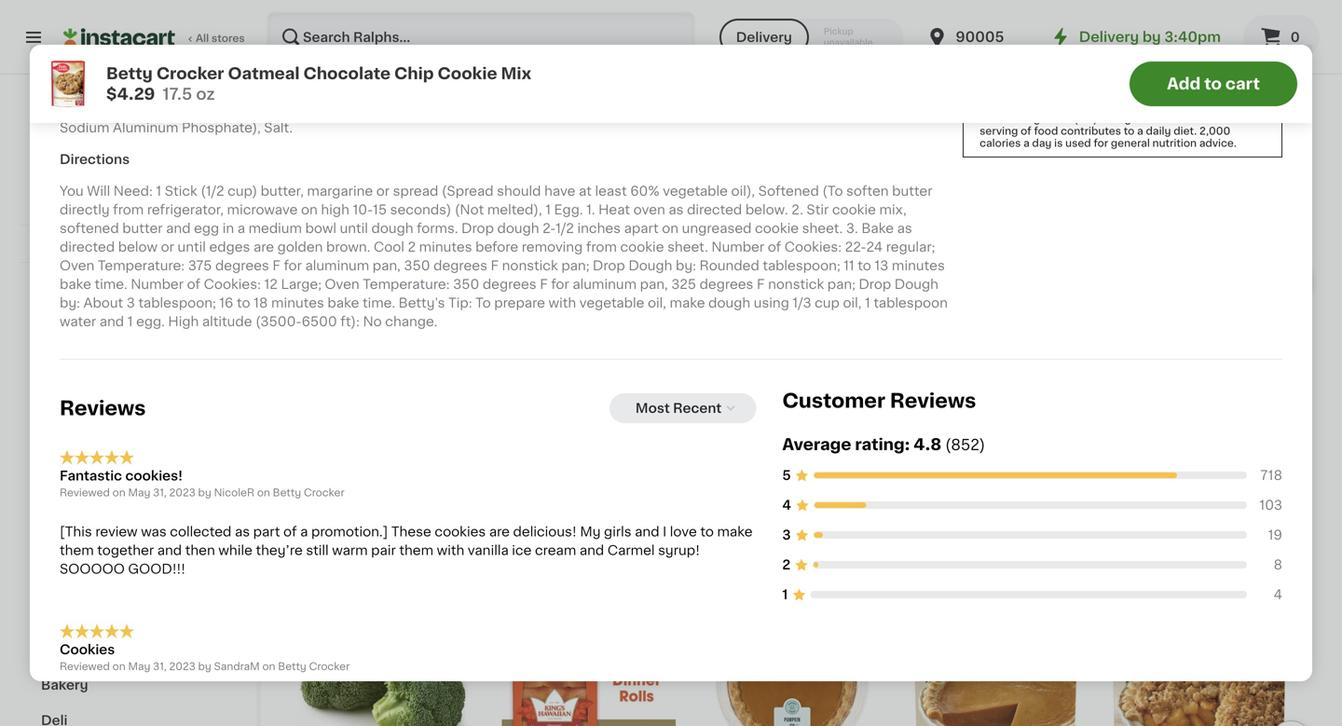 Task type: describe. For each thing, give the bounding box(es) containing it.
0 vertical spatial butter
[[892, 185, 933, 198]]

frozen link
[[30, 632, 245, 667]]

0 vertical spatial as
[[669, 203, 684, 216]]

add for 4th add 'button'
[[1048, 125, 1070, 136]]

reviewed inside cookies reviewed on may 31, 2023 by sandram on betty crocker
[[60, 661, 110, 671]]

1 vertical spatial vegetable
[[580, 296, 644, 309]]

to inside the [this review was collected as part of a promotion.] these cookies are delicious! my girls and i love to make them together and then while they're still warm pair them with vanilla ice cream and carmel syrup! sooooo good!!!
[[700, 525, 714, 538]]

0 horizontal spatial sheet.
[[667, 240, 708, 253]]

$ 4 29 for betty
[[913, 294, 949, 313]]

puffed
[[733, 337, 776, 350]]

1 horizontal spatial wheat
[[1196, 356, 1238, 369]]

for inside * the % daily value (dv) tells you how much a nutrient in a serving of food contributes to a daily diet. 2,000 calories a day is used for general nutrition advice.
[[1094, 138, 1108, 148]]

of inside the [this review was collected as part of a promotion.] these cookies are delicious! my girls and i love to make them together and then while they're still warm pair them with vanilla ice cream and carmel syrup! sooooo good!!!
[[283, 525, 297, 538]]

betty crocker oatmeal chocolate chip cookie mix $4.29 17.5 oz
[[106, 66, 531, 102]]

3:40pm
[[1164, 30, 1221, 44]]

betty for betty crocker oatmeal chocolate chip cookie mix $4.29 17.5 oz
[[106, 66, 153, 82]]

they're
[[256, 544, 303, 557]]

baking
[[106, 395, 150, 408]]

$ 2 39
[[709, 294, 744, 313]]

daily
[[1014, 114, 1040, 124]]

pair
[[371, 544, 396, 557]]

1 vertical spatial view
[[82, 161, 107, 171]]

view more link for on sale now
[[1203, 37, 1286, 56]]

service type group
[[719, 19, 904, 56]]

to inside 'add to cart' button
[[1205, 76, 1222, 92]]

0 horizontal spatial meal
[[174, 360, 206, 373]]

1 them from the left
[[60, 544, 94, 557]]

bake
[[862, 222, 894, 235]]

0 vertical spatial save
[[182, 198, 206, 208]]

stick
[[165, 185, 197, 198]]

31, inside fantastic cookies! reviewed on may 31, 2023 by nicoler on betty crocker
[[153, 487, 167, 498]]

1 vertical spatial drop
[[593, 259, 625, 272]]

high
[[321, 203, 349, 216]]

natural
[[520, 84, 567, 97]]

2,000
[[1200, 126, 1231, 136]]

29 for spend
[[325, 294, 338, 305]]

corn
[[597, 103, 629, 116]]

calories
[[980, 138, 1021, 148]]

degrees up 39
[[700, 278, 754, 291]]

holiday left baking
[[52, 395, 103, 408]]

instacart logo image
[[63, 26, 175, 48]]

day
[[1032, 138, 1052, 148]]

f down 'before'
[[491, 259, 499, 272]]

bleached
[[719, 84, 781, 97]]

golden
[[277, 240, 323, 253]]

snacks & candy
[[41, 608, 151, 621]]

regular;
[[886, 240, 935, 253]]

of down 375
[[187, 278, 200, 291]]

1/2
[[556, 222, 574, 235]]

1 vertical spatial time.
[[363, 296, 395, 309]]

10-
[[353, 203, 373, 216]]

1 vertical spatial for
[[284, 259, 302, 272]]

0 horizontal spatial wheat
[[1113, 337, 1155, 350]]

iron,
[[60, 103, 88, 116]]

6500
[[302, 315, 337, 328]]

& for snacks
[[93, 608, 104, 621]]

4 down 8
[[1274, 588, 1283, 601]]

0 horizontal spatial build
[[52, 360, 85, 373]]

1 horizontal spatial minutes
[[419, 240, 472, 253]]

ralphs logo image
[[120, 97, 155, 132]]

0 vertical spatial until
[[340, 222, 368, 235]]

1 horizontal spatial build your holiday meal link
[[298, 528, 543, 551]]

degrees down edges
[[215, 259, 269, 272]]

1 vertical spatial pan,
[[640, 278, 668, 291]]

egg.
[[554, 203, 583, 216]]

salt.
[[264, 121, 293, 134]]

most recent
[[636, 402, 722, 415]]

was
[[141, 525, 167, 538]]

advice.
[[1199, 138, 1237, 148]]

rewards
[[120, 198, 166, 208]]

1 horizontal spatial directed
[[687, 203, 742, 216]]

1 horizontal spatial tablespoon;
[[763, 259, 840, 272]]

0 horizontal spatial dough
[[371, 222, 413, 235]]

2 oil, from the left
[[843, 296, 862, 309]]

1 sugar, from the left
[[509, 103, 550, 116]]

chocolate up iron,
[[60, 84, 128, 97]]

brown
[[464, 103, 506, 116]]

and left i at the left
[[635, 525, 660, 538]]

1 vertical spatial tablespoon;
[[138, 296, 216, 309]]

$4.29
[[106, 86, 155, 102]]

on down cookies
[[112, 661, 126, 671]]

view for on sale now
[[1203, 40, 1235, 53]]

and up good!!!
[[157, 544, 182, 557]]

1 horizontal spatial cookies:
[[785, 240, 842, 253]]

f up prepare
[[540, 278, 548, 291]]

add for fourth add 'button' from right
[[641, 125, 663, 136]]

shop link
[[30, 99, 245, 136]]

2 sugar, from the left
[[553, 103, 593, 116]]

1 horizontal spatial aluminum
[[573, 278, 637, 291]]

oz for 17.8 oz
[[931, 410, 943, 420]]

4 down regular;
[[920, 294, 933, 313]]

holiday right pair
[[408, 530, 488, 549]]

oz for 10 oz
[[720, 391, 732, 401]]

1 vertical spatial directed
[[60, 240, 115, 253]]

betty inside fantastic cookies! reviewed on may 31, 2023 by nicoler on betty crocker
[[273, 487, 301, 498]]

1 vertical spatial butter
[[122, 222, 163, 235]]

0 vertical spatial from
[[113, 203, 144, 216]]

0 vertical spatial nonstick
[[502, 259, 558, 272]]

100%
[[66, 179, 95, 190]]

view more for on sale now
[[1203, 40, 1273, 53]]

cookie for betty crocker oatmeal chocolate chip cookie mix
[[404, 355, 450, 369]]

are inside you will need: 1 stick (1/2 cup) butter, margarine or spread (spread should have at least 60% vegetable oil), softened (to soften butter directly from refrigerator, microwave on high 10-15 seconds) (not melted), 1 egg. 1. heat oven as directed below. 2. stir cookie mix, softened butter and egg in a medium bowl until dough forms. drop dough 2-1/2 inches apart on ungreased cookie sheet. 3. bake as directed below or until edges are golden brown. cool 2 minutes before removing from cookie sheet. number of cookies: 22-24 regular; oven temperature: 375 degrees f for aluminum pan, 350 degrees f nonstick pan; drop dough by: rounded tablespoon; 11 to 13 minutes bake time. number of cookies: 12 large; oven temperature: 350 degrees f for aluminum pan, 325 degrees f nonstick pan; drop dough by: about 3 tablespoon; 16 to 18 minutes bake time. betty's tip: to prepare with vegetable oil, make dough using 1/3 cup oil, 1 tablespoon water and 1 egg. high altitude (3500-6500 ft): no change.
[[253, 240, 274, 253]]

chip for betty crocker oatmeal chocolate chip cookie mix
[[369, 355, 400, 369]]

stir
[[807, 203, 829, 216]]

0 vertical spatial 350
[[404, 259, 430, 272]]

meat & seafood link
[[30, 561, 245, 597]]

0 vertical spatial by
[[1143, 30, 1161, 44]]

2 inside item carousel region
[[716, 294, 729, 313]]

oats,
[[426, 103, 461, 116]]

crocker for betty crocker oatmeal chocolate chip cookie mix $4.29 17.5 oz
[[156, 66, 224, 82]]

betty for betty crocker oatmeal chocolate chip cookie mix
[[298, 337, 334, 350]]

1/3
[[793, 296, 811, 309]]

100% satisfaction guarantee
[[66, 179, 216, 190]]

all
[[196, 33, 209, 43]]

718
[[1261, 469, 1283, 482]]

before
[[475, 240, 518, 253]]

product group containing 2
[[705, 110, 879, 439]]

crocker inside fantastic cookies! reviewed on may 31, 2023 by nicoler on betty crocker
[[304, 487, 345, 498]]

crocker inside cookies reviewed on may 31, 2023 by sandram on betty crocker
[[309, 661, 350, 671]]

my
[[580, 525, 601, 538]]

2 vertical spatial for
[[551, 278, 569, 291]]

1 horizontal spatial 19
[[1268, 528, 1283, 542]]

holiday down holiday link
[[121, 360, 171, 373]]

high
[[168, 315, 199, 328]]

softened
[[60, 222, 119, 235]]

90005 button
[[926, 11, 1038, 63]]

view more for build your holiday meal
[[1203, 533, 1273, 546]]

19 inside the $ 5 19
[[527, 294, 539, 305]]

mix for betty crocker oatmeal chocolate chip cookie mix
[[298, 374, 322, 387]]

to right 16
[[237, 296, 250, 309]]

f up 12
[[272, 259, 280, 272]]

0 horizontal spatial until
[[178, 240, 206, 253]]

is
[[1054, 138, 1063, 148]]

forms.
[[417, 222, 458, 235]]

1 vertical spatial oven
[[325, 278, 360, 291]]

2 horizontal spatial dough
[[709, 296, 750, 309]]

1 horizontal spatial reviews
[[890, 391, 976, 411]]

may inside fantastic cookies! reviewed on may 31, 2023 by nicoler on betty crocker
[[128, 487, 150, 498]]

4 add button from the left
[[1013, 114, 1079, 147]]

see eligible items for 2
[[733, 417, 852, 430]]

1 horizontal spatial cookie
[[755, 222, 799, 235]]

1 horizontal spatial number
[[711, 240, 764, 253]]

view pricing policy link
[[82, 158, 193, 173]]

seconds)
[[390, 203, 451, 216]]

make inside you will need: 1 stick (1/2 cup) butter, margarine or spread (spread should have at least 60% vegetable oil), softened (to soften butter directly from refrigerator, microwave on high 10-15 seconds) (not melted), 1 egg. 1. heat oven as directed below. 2. stir cookie mix, softened butter and egg in a medium bowl until dough forms. drop dough 2-1/2 inches apart on ungreased cookie sheet. 3. bake as directed below or until edges are golden brown. cool 2 minutes before removing from cookie sheet. number of cookies: 22-24 regular; oven temperature: 375 degrees f for aluminum pan, 350 degrees f nonstick pan; drop dough by: rounded tablespoon; 11 to 13 minutes bake time. number of cookies: 12 large; oven temperature: 350 degrees f for aluminum pan, 325 degrees f nonstick pan; drop dough by: about 3 tablespoon; 16 to 18 minutes bake time. betty's tip: to prepare with vegetable oil, make dough using 1/3 cup oil, 1 tablespoon water and 1 egg. high altitude (3500-6500 ft): no change.
[[670, 296, 705, 309]]

a right the nutrient
[[1268, 114, 1274, 124]]

used
[[1065, 138, 1091, 148]]

0 horizontal spatial bake
[[60, 278, 91, 291]]

1 vertical spatial minutes
[[892, 259, 945, 272]]

on sale now link
[[298, 35, 429, 58]]

customer
[[782, 391, 885, 411]]

to
[[475, 296, 491, 309]]

item carousel region for build your holiday meal
[[298, 573, 1312, 726]]

2-
[[543, 222, 556, 235]]

cookies
[[60, 643, 115, 656]]

and down about
[[99, 315, 124, 328]]

31, inside cookies reviewed on may 31, 2023 by sandram on betty crocker
[[153, 661, 167, 671]]

1 vertical spatial number
[[131, 278, 184, 291]]

value
[[1043, 114, 1071, 124]]

spend $20, save $2
[[304, 321, 406, 331]]

2 them from the left
[[399, 544, 433, 557]]

1 horizontal spatial build
[[298, 530, 351, 549]]

betty inside cookies reviewed on may 31, 2023 by sandram on betty crocker
[[278, 661, 306, 671]]

0 horizontal spatial aluminum
[[305, 259, 369, 272]]

and down refrigerator,
[[166, 222, 191, 235]]

egg
[[194, 222, 219, 235]]

on sale now
[[298, 37, 429, 56]]

2023 inside cookies reviewed on may 31, 2023 by sandram on betty crocker
[[169, 661, 196, 671]]

[this
[[60, 525, 92, 538]]

flour,
[[833, 84, 869, 97]]

good!!!
[[128, 562, 185, 575]]

see for 2
[[733, 417, 759, 430]]

*
[[971, 114, 976, 124]]

add to cart
[[1167, 76, 1260, 92]]

review
[[95, 525, 138, 538]]

1 horizontal spatial vegetable
[[663, 185, 728, 198]]

crackers
[[1113, 374, 1171, 387]]

1 vertical spatial as
[[897, 222, 912, 235]]

of down the below.
[[768, 240, 781, 253]]

see eligible items for 4
[[936, 435, 1055, 448]]

sooooo
[[60, 562, 125, 575]]

1 horizontal spatial or
[[376, 185, 390, 198]]

on right sandram at the left bottom of the page
[[262, 661, 275, 671]]

22-
[[845, 240, 866, 253]]

$ 4 29 for spend
[[302, 294, 338, 313]]

2 vertical spatial 2
[[782, 558, 791, 571]]

see eligible items button for 2
[[705, 407, 879, 439]]

* the % daily value (dv) tells you how much a nutrient in a serving of food contributes to a daily diet. 2,000 calories a day is used for general nutrition advice.
[[971, 114, 1274, 148]]

0 horizontal spatial oven
[[60, 259, 94, 272]]

1 horizontal spatial from
[[586, 240, 617, 253]]

see for 4
[[936, 435, 962, 448]]

0 vertical spatial time.
[[95, 278, 127, 291]]

in inside you will need: 1 stick (1/2 cup) butter, margarine or spread (spread should have at least 60% vegetable oil), softened (to soften butter directly from refrigerator, microwave on high 10-15 seconds) (not melted), 1 egg. 1. heat oven as directed below. 2. stir cookie mix, softened butter and egg in a medium bowl until dough forms. drop dough 2-1/2 inches apart on ungreased cookie sheet. 3. bake as directed below or until edges are golden brown. cool 2 minutes before removing from cookie sheet. number of cookies: 22-24 regular; oven temperature: 375 degrees f for aluminum pan, 350 degrees f nonstick pan; drop dough by: rounded tablespoon; 11 to 13 minutes bake time. number of cookies: 12 large; oven temperature: 350 degrees f for aluminum pan, 325 degrees f nonstick pan; drop dough by: about 3 tablespoon; 16 to 18 minutes bake time. betty's tip: to prepare with vegetable oil, make dough using 1/3 cup oil, 1 tablespoon water and 1 egg. high altitude (3500-6500 ft): no change.
[[223, 222, 234, 235]]

recent
[[673, 402, 722, 415]]

1 vertical spatial 3
[[782, 528, 791, 542]]

bakery link
[[30, 667, 245, 703]]

0 vertical spatial your
[[89, 360, 117, 373]]

more for build your holiday meal
[[1238, 533, 1273, 546]]

recipes link
[[30, 278, 245, 313]]

holiday down the recipes on the top of page
[[41, 324, 93, 337]]

oil,
[[713, 103, 735, 116]]

change.
[[385, 315, 437, 328]]

eligible for 4
[[965, 435, 1014, 448]]

$ for ritz original flavor crackers, 1 box
[[506, 294, 512, 305]]

4 product group from the left
[[909, 110, 1083, 458]]

0 horizontal spatial reviews
[[60, 398, 146, 418]]

part
[[253, 525, 280, 538]]

sale
[[333, 37, 378, 56]]

to inside add ralphs rewards to save link
[[168, 198, 179, 208]]

add inside button
[[1167, 76, 1201, 92]]

1 horizontal spatial build your holiday meal
[[298, 530, 543, 549]]

1 horizontal spatial dough
[[895, 278, 939, 291]]

reviewed inside fantastic cookies! reviewed on may 31, 2023 by nicoler on betty crocker
[[60, 487, 110, 498]]

1 vertical spatial bake
[[328, 296, 359, 309]]

folic
[[305, 103, 336, 116]]

you
[[60, 185, 84, 198]]

on up bowl
[[301, 203, 318, 216]]

on right nicoler
[[257, 487, 270, 498]]

0 horizontal spatial minutes
[[271, 296, 324, 309]]

sandram
[[214, 661, 260, 671]]

2 vertical spatial drop
[[859, 278, 891, 291]]

0 vertical spatial drop
[[461, 222, 494, 235]]

1 vertical spatial your
[[356, 530, 403, 549]]

enriched
[[622, 84, 680, 97]]

0 vertical spatial sheet.
[[802, 222, 843, 235]]

degrees up prepare
[[483, 278, 537, 291]]

3 inside you will need: 1 stick (1/2 cup) butter, margarine or spread (spread should have at least 60% vegetable oil), softened (to soften butter directly from refrigerator, microwave on high 10-15 seconds) (not melted), 1 egg. 1. heat oven as directed below. 2. stir cookie mix, softened butter and egg in a medium bowl until dough forms. drop dough 2-1/2 inches apart on ungreased cookie sheet. 3. bake as directed below or until edges are golden brown. cool 2 minutes before removing from cookie sheet. number of cookies: 22-24 regular; oven temperature: 375 degrees f for aluminum pan, 350 degrees f nonstick pan; drop dough by: rounded tablespoon; 11 to 13 minutes bake time. number of cookies: 12 large; oven temperature: 350 degrees f for aluminum pan, 325 degrees f nonstick pan; drop dough by: about 3 tablespoon; 16 to 18 minutes bake time. betty's tip: to prepare with vegetable oil, make dough using 1/3 cup oil, 1 tablespoon water and 1 egg. high altitude (3500-6500 ft): no change.
[[127, 296, 135, 309]]

17.5
[[163, 86, 192, 102]]

phosphate),
[[182, 121, 261, 134]]

item carousel region for on sale now
[[298, 80, 1312, 491]]

0 vertical spatial temperature:
[[98, 259, 185, 272]]

0 vertical spatial cookie
[[832, 203, 876, 216]]

to right 11
[[858, 259, 871, 272]]

cookies reviewed on may 31, 2023 by sandram on betty crocker
[[60, 643, 350, 671]]

aluminum
[[113, 121, 178, 134]]

in inside * the % daily value (dv) tells you how much a nutrient in a serving of food contributes to a daily diet. 2,000 calories a day is used for general nutrition advice.
[[1256, 114, 1265, 124]]

1 vertical spatial cookies:
[[204, 278, 261, 291]]

save inside the product 'group'
[[366, 321, 391, 331]]

oatmeal for betty crocker oatmeal chocolate chip cookie mix $4.29 17.5 oz
[[228, 66, 300, 82]]

delights
[[1004, 337, 1058, 350]]

a left day
[[1023, 138, 1030, 148]]

using
[[754, 296, 789, 309]]

add down you
[[57, 198, 79, 208]]

f up using
[[757, 278, 765, 291]]

1 horizontal spatial temperature:
[[363, 278, 450, 291]]

beverages link
[[30, 526, 245, 561]]



Task type: vqa. For each thing, say whether or not it's contained in the screenshot.
Your orders link on the left of the page
no



Task type: locate. For each thing, give the bounding box(es) containing it.
for
[[1094, 138, 1108, 148], [284, 259, 302, 272], [551, 278, 569, 291]]

from down inches
[[586, 240, 617, 253]]

add for fifth add 'button' from left
[[1252, 125, 1273, 136]]

crocker up the chunk
[[949, 337, 1000, 350]]

meat & seafood
[[41, 572, 149, 585]]

100% satisfaction guarantee button
[[48, 173, 227, 192]]

$
[[302, 294, 309, 305], [506, 294, 512, 305], [709, 294, 716, 305], [913, 294, 920, 305]]

a down you
[[1137, 126, 1143, 136]]

time. up no
[[363, 296, 395, 309]]

5 right to
[[512, 294, 525, 313]]

of down daily
[[1021, 126, 1032, 136]]

1 vertical spatial items
[[1017, 435, 1055, 448]]

add for 3rd add 'button' from left
[[845, 125, 866, 136]]

1 view more from the top
[[1203, 40, 1273, 53]]

1
[[156, 185, 161, 198], [545, 203, 551, 216], [865, 296, 870, 309], [127, 315, 133, 328], [567, 355, 572, 369], [782, 588, 788, 601]]

2 31, from the top
[[153, 661, 167, 671]]

average
[[782, 437, 851, 452]]

crocker up (sugar,
[[156, 66, 224, 82]]

cool
[[374, 240, 404, 253]]

0 horizontal spatial by:
[[60, 296, 80, 309]]

delivery for delivery
[[736, 31, 792, 44]]

wheat right grain in the right of the page
[[1196, 356, 1238, 369]]

wheat
[[1113, 337, 1155, 350], [1196, 356, 1238, 369]]

1 horizontal spatial with
[[549, 296, 576, 309]]

1 horizontal spatial dough
[[497, 222, 539, 235]]

oatmeal inside betty crocker oatmeal chocolate chip cookie mix $4.29 17.5 oz
[[228, 66, 300, 82]]

flour
[[683, 84, 716, 97]]

1 horizontal spatial until
[[340, 222, 368, 235]]

in up edges
[[223, 222, 234, 235]]

for down contributes
[[1094, 138, 1108, 148]]

0 vertical spatial chip
[[394, 66, 434, 82]]

2 horizontal spatial for
[[1094, 138, 1108, 148]]

2 $ 4 29 from the left
[[913, 294, 949, 313]]

1 vertical spatial by:
[[60, 296, 80, 309]]

dough up 325
[[629, 259, 672, 272]]

snacks
[[41, 608, 90, 621]]

are inside the [this review was collected as part of a promotion.] these cookies are delicious! my girls and i love to make them together and then while they're still warm pair them with vanilla ice cream and carmel syrup! sooooo good!!!
[[489, 525, 510, 538]]

0 vertical spatial with
[[549, 296, 576, 309]]

with
[[549, 296, 576, 309], [437, 544, 464, 557]]

2 horizontal spatial oz
[[931, 410, 943, 420]]

1 vertical spatial aluminum
[[573, 278, 637, 291]]

cookie down the below.
[[755, 222, 799, 235]]

1 vertical spatial are
[[489, 525, 510, 538]]

until
[[340, 222, 368, 235], [178, 240, 206, 253]]

view more link for build your holiday meal
[[1203, 530, 1286, 549]]

rating:
[[855, 437, 910, 452]]

until up the "brown." at top
[[340, 222, 368, 235]]

$ for jet-puffed mini marshmallows
[[709, 294, 716, 305]]

crocker inside betty crocker oatmeal chocolate chip cookie mix $4.29 17.5 oz
[[156, 66, 224, 82]]

29 for betty
[[935, 294, 949, 305]]

1 more from the top
[[1238, 40, 1273, 53]]

nicoler
[[214, 487, 254, 498]]

crocker for betty crocker oatmeal chocolate chip cookie mix
[[338, 337, 390, 350]]

build down water
[[52, 360, 85, 373]]

as inside the [this review was collected as part of a promotion.] these cookies are delicious! my girls and i love to make them together and then while they're still warm pair them with vanilla ice cream and carmel syrup! sooooo good!!!
[[235, 525, 250, 538]]

5 down average
[[782, 469, 791, 482]]

build right part
[[298, 530, 351, 549]]

time. up about
[[95, 278, 127, 291]]

see eligible items button down marshmallows
[[705, 407, 879, 439]]

1 horizontal spatial for
[[551, 278, 569, 291]]

chip for betty crocker oatmeal chocolate chip cookie mix $4.29 17.5 oz
[[394, 66, 434, 82]]

1 horizontal spatial by:
[[676, 259, 696, 272]]

1 horizontal spatial are
[[489, 525, 510, 538]]

$ for spend $20, save $2
[[302, 294, 309, 305]]

cookie for betty crocker oatmeal chocolate chip cookie mix $4.29 17.5 oz
[[438, 66, 497, 82]]

1 item carousel region from the top
[[298, 80, 1312, 491]]

by inside cookies reviewed on may 31, 2023 by sandram on betty crocker
[[198, 661, 211, 671]]

more for on sale now
[[1238, 40, 1273, 53]]

(sugar,
[[172, 84, 217, 97]]

cookie up lecithin,
[[438, 66, 497, 82]]

betty inside betty crocker oatmeal chocolate chip cookie mix $4.29 17.5 oz
[[106, 66, 153, 82]]

1 add button from the left
[[402, 114, 468, 147]]

crocker for betty crocker delights triple chunk supreme brownie mix
[[949, 337, 1000, 350]]

31, down cookies! at bottom left
[[153, 487, 167, 498]]

18
[[254, 296, 268, 309]]

and down my
[[580, 544, 604, 557]]

mix down spend
[[298, 374, 322, 387]]

delivery inside button
[[736, 31, 792, 44]]

0 vertical spatial in
[[1256, 114, 1265, 124]]

for down removing
[[551, 278, 569, 291]]

guarantee
[[162, 179, 216, 190]]

to inside * the % daily value (dv) tells you how much a nutrient in a serving of food contributes to a daily diet. 2,000 calories a day is used for general nutrition advice.
[[1124, 126, 1135, 136]]

1 horizontal spatial 350
[[453, 278, 479, 291]]

1 vertical spatial dough
[[895, 278, 939, 291]]

crocker inside betty crocker delights triple chunk supreme brownie mix
[[949, 337, 1000, 350]]

0 vertical spatial build your holiday meal link
[[30, 349, 245, 384]]

drop down (not
[[461, 222, 494, 235]]

3 add button from the left
[[809, 114, 875, 147]]

(dv)
[[1074, 114, 1098, 124]]

oz right 17.8
[[931, 410, 943, 420]]

& left candy in the left bottom of the page
[[93, 608, 104, 621]]

0 horizontal spatial pan,
[[373, 259, 401, 272]]

0 horizontal spatial in
[[223, 222, 234, 235]]

5 product group from the left
[[1113, 110, 1286, 463]]

degrees up tip:
[[434, 259, 487, 272]]

2 $ from the left
[[506, 294, 512, 305]]

may inside cookies reviewed on may 31, 2023 by sandram on betty crocker
[[128, 661, 150, 671]]

1 oil, from the left
[[648, 296, 666, 309]]

11
[[844, 259, 854, 272]]

on down 'fantastic'
[[112, 487, 126, 498]]

$ inside $ 2 39
[[709, 294, 716, 305]]

have
[[544, 185, 576, 198]]

crocker
[[156, 66, 224, 82], [338, 337, 390, 350], [949, 337, 1000, 350], [304, 487, 345, 498], [309, 661, 350, 671]]

mix for betty crocker oatmeal chocolate chip cookie mix $4.29 17.5 oz
[[501, 66, 531, 82]]

vegetable up 'ungreased'
[[663, 185, 728, 198]]

0 vertical spatial directed
[[687, 203, 742, 216]]

by up sugars
[[1143, 30, 1161, 44]]

oatmeal inside betty crocker oatmeal chocolate chip cookie mix
[[393, 337, 449, 350]]

all stores link
[[63, 11, 246, 63]]

0 horizontal spatial pan;
[[561, 259, 589, 272]]

original inside wheat thins original whole grain wheat crackers
[[1197, 337, 1248, 350]]

0 vertical spatial see eligible items
[[733, 417, 852, 430]]

1 reviewed from the top
[[60, 487, 110, 498]]

0 horizontal spatial eligible
[[762, 417, 811, 430]]

view for build your holiday meal
[[1203, 533, 1235, 546]]

0 vertical spatial oatmeal
[[228, 66, 300, 82]]

10
[[705, 391, 717, 401]]

3 $ from the left
[[709, 294, 716, 305]]

3.
[[846, 222, 858, 235]]

0 vertical spatial or
[[376, 185, 390, 198]]

chocolate inside betty crocker oatmeal chocolate chip cookie mix $4.29 17.5 oz
[[303, 66, 391, 82]]

1 $ 4 29 from the left
[[302, 294, 338, 313]]

1 vertical spatial more
[[1238, 533, 1273, 546]]

2 29 from the left
[[935, 294, 949, 305]]

1 $ from the left
[[302, 294, 309, 305]]

cookie inside betty crocker oatmeal chocolate chip cookie mix
[[404, 355, 450, 369]]

softened
[[758, 185, 819, 198]]

aluminum down inches
[[573, 278, 637, 291]]

0 horizontal spatial make
[[670, 296, 705, 309]]

item carousel region containing 4
[[298, 80, 1312, 491]]

with inside you will need: 1 stick (1/2 cup) butter, margarine or spread (spread should have at least 60% vegetable oil), softened (to soften butter directly from refrigerator, microwave on high 10-15 seconds) (not melted), 1 egg. 1. heat oven as directed below. 2. stir cookie mix, softened butter and egg in a medium bowl until dough forms. drop dough 2-1/2 inches apart on ungreased cookie sheet. 3. bake as directed below or until edges are golden brown. cool 2 minutes before removing from cookie sheet. number of cookies: 22-24 regular; oven temperature: 375 degrees f for aluminum pan, 350 degrees f nonstick pan; drop dough by: rounded tablespoon; 11 to 13 minutes bake time. number of cookies: 12 large; oven temperature: 350 degrees f for aluminum pan, 325 degrees f nonstick pan; drop dough by: about 3 tablespoon; 16 to 18 minutes bake time. betty's tip: to prepare with vegetable oil, make dough using 1/3 cup oil, 1 tablespoon water and 1 egg. high altitude (3500-6500 ft): no change.
[[549, 296, 576, 309]]

view more up "20%"
[[1203, 40, 1273, 53]]

2 horizontal spatial as
[[897, 222, 912, 235]]

1 vertical spatial chip
[[369, 355, 400, 369]]

of inside * the % daily value (dv) tells you how much a nutrient in a serving of food contributes to a daily diet. 2,000 calories a day is used for general nutrition advice.
[[1021, 126, 1032, 136]]

betty inside betty crocker delights triple chunk supreme brownie mix
[[909, 337, 945, 350]]

mix up natural
[[501, 66, 531, 82]]

0 horizontal spatial 29
[[325, 294, 338, 305]]

2 2023 from the top
[[169, 661, 196, 671]]

325
[[671, 278, 696, 291]]

2.
[[792, 203, 803, 216]]

1 horizontal spatial 29
[[935, 294, 949, 305]]

still
[[306, 544, 329, 557]]

delivery by 3:40pm
[[1079, 30, 1221, 44]]

2 product group from the left
[[502, 110, 676, 461]]

1 vertical spatial 19
[[1268, 528, 1283, 542]]

1 horizontal spatial pan;
[[827, 278, 855, 291]]

0 horizontal spatial dough
[[629, 259, 672, 272]]

19 right to
[[527, 294, 539, 305]]

$ 4 29 up 6500 at the top of the page
[[302, 294, 338, 313]]

chocolate down spend
[[298, 355, 366, 369]]

bake up ft):
[[328, 296, 359, 309]]

mix inside betty crocker oatmeal chocolate chip cookie mix $4.29 17.5 oz
[[501, 66, 531, 82]]

with inside the [this review was collected as part of a promotion.] these cookies are delicious! my girls and i love to make them together and then while they're still warm pair them with vanilla ice cream and carmel syrup! sooooo good!!!
[[437, 544, 464, 557]]

mix inside betty crocker oatmeal chocolate chip cookie mix
[[298, 374, 322, 387]]

mix inside betty crocker delights triple chunk supreme brownie mix
[[965, 374, 989, 387]]

2 add button from the left
[[606, 114, 672, 147]]

0 horizontal spatial number
[[131, 278, 184, 291]]

& for meat
[[79, 572, 90, 585]]

add for fifth add 'button' from right
[[438, 125, 459, 136]]

your
[[89, 360, 117, 373], [356, 530, 403, 549]]

tablespoon; up high
[[138, 296, 216, 309]]

original
[[530, 337, 581, 350], [1197, 337, 1248, 350]]

1 horizontal spatial them
[[399, 544, 433, 557]]

(wheat
[[785, 84, 830, 97]]

5 add button from the left
[[1216, 114, 1283, 147]]

eligible for 2
[[762, 417, 811, 430]]

2 vertical spatial by
[[198, 661, 211, 671]]

1 horizontal spatial pan,
[[640, 278, 668, 291]]

0
[[1291, 31, 1300, 44]]

1 horizontal spatial oil,
[[843, 296, 862, 309]]

oz
[[196, 86, 215, 102], [720, 391, 732, 401], [931, 410, 943, 420]]

drop down inches
[[593, 259, 625, 272]]

directions
[[60, 153, 130, 166]]

delivery
[[1079, 30, 1139, 44], [736, 31, 792, 44]]

reviews
[[890, 391, 976, 411], [60, 398, 146, 418]]

includes 10g added sugars
[[1009, 65, 1150, 76]]

by inside fantastic cookies! reviewed on may 31, 2023 by nicoler on betty crocker
[[198, 487, 211, 498]]

1 horizontal spatial sugar,
[[553, 103, 593, 116]]

13
[[875, 259, 889, 272]]

product group
[[298, 110, 472, 480], [502, 110, 676, 461], [705, 110, 879, 439], [909, 110, 1083, 458], [1113, 110, 1286, 463]]

number up rounded
[[711, 240, 764, 253]]

17.8 oz
[[909, 410, 943, 420]]

1 vertical spatial build
[[298, 530, 351, 549]]

90005
[[956, 30, 1004, 44]]

items for 2
[[814, 417, 852, 430]]

reviewed down 'fantastic'
[[60, 487, 110, 498]]

may down cookies! at bottom left
[[128, 487, 150, 498]]

them down these
[[399, 544, 433, 557]]

0 horizontal spatial from
[[113, 203, 144, 216]]

0 horizontal spatial save
[[182, 198, 206, 208]]

2 view more from the top
[[1203, 533, 1273, 546]]

on down oven
[[662, 222, 679, 235]]

brown.
[[326, 240, 370, 253]]

0 horizontal spatial them
[[60, 544, 94, 557]]

$ inside the $ 5 19
[[506, 294, 512, 305]]

of up they're
[[283, 525, 297, 538]]

butter
[[892, 185, 933, 198], [122, 222, 163, 235]]

0 horizontal spatial build your holiday meal link
[[30, 349, 245, 384]]

butter,
[[261, 185, 304, 198]]

items down customer
[[814, 417, 852, 430]]

0 horizontal spatial cookie
[[620, 240, 664, 253]]

thiamin
[[92, 103, 143, 116]]

1 horizontal spatial 2
[[716, 294, 729, 313]]

tip:
[[448, 296, 472, 309]]

4 $ from the left
[[913, 294, 920, 305]]

1 horizontal spatial see eligible items button
[[909, 426, 1083, 458]]

betty for betty crocker delights triple chunk supreme brownie mix
[[909, 337, 945, 350]]

1 product group from the left
[[298, 110, 472, 480]]

how
[[1147, 114, 1169, 124]]

add up much on the top of the page
[[1167, 76, 1201, 92]]

oatmeal for betty crocker oatmeal chocolate chip cookie mix
[[393, 337, 449, 350]]

at
[[579, 185, 592, 198]]

mini
[[780, 337, 807, 350]]

1 31, from the top
[[153, 487, 167, 498]]

see eligible items button down 17.8 oz
[[909, 426, 1083, 458]]

2 horizontal spatial 2
[[782, 558, 791, 571]]

betty down spend
[[298, 337, 334, 350]]

items for 4
[[1017, 435, 1055, 448]]

4 down average
[[782, 499, 791, 512]]

betty up triple on the right
[[909, 337, 945, 350]]

f
[[272, 259, 280, 272], [491, 259, 499, 272], [540, 278, 548, 291], [757, 278, 765, 291]]

1 may from the top
[[128, 487, 150, 498]]

1 vertical spatial sheet.
[[667, 240, 708, 253]]

cookies: down stir
[[785, 240, 842, 253]]

add down value
[[1048, 125, 1070, 136]]

butter up below
[[122, 222, 163, 235]]

oven down the "brown." at top
[[325, 278, 360, 291]]

dough up cool
[[371, 222, 413, 235]]

2 reviewed from the top
[[60, 661, 110, 671]]

box
[[576, 355, 601, 369]]

with down "cookies"
[[437, 544, 464, 557]]

reviews up 'fantastic'
[[60, 398, 146, 418]]

these
[[391, 525, 431, 538]]

0 horizontal spatial directed
[[60, 240, 115, 253]]

cart
[[1226, 76, 1260, 92]]

until up 375
[[178, 240, 206, 253]]

1 vertical spatial until
[[178, 240, 206, 253]]

0 vertical spatial may
[[128, 487, 150, 498]]

betty crocker oatmeal chocolate chip cookie mix
[[298, 337, 450, 387]]

flavor
[[584, 337, 624, 350]]

0 horizontal spatial as
[[235, 525, 250, 538]]

2 original from the left
[[1197, 337, 1248, 350]]

original inside 'ritz original flavor crackers, 1 box'
[[530, 337, 581, 350]]

add
[[1167, 76, 1201, 92], [438, 125, 459, 136], [641, 125, 663, 136], [845, 125, 866, 136], [1048, 125, 1070, 136], [1252, 125, 1273, 136], [57, 198, 79, 208]]

1 vertical spatial or
[[161, 240, 174, 253]]

make inside the [this review was collected as part of a promotion.] these cookies are delicious! my girls and i love to make them together and then while they're still warm pair them with vanilla ice cream and carmel syrup! sooooo good!!!
[[717, 525, 753, 538]]

tablespoon
[[874, 296, 948, 309]]

2023 inside fantastic cookies! reviewed on may 31, 2023 by nicoler on betty crocker
[[169, 487, 196, 498]]

0 horizontal spatial time.
[[95, 278, 127, 291]]

crocker down spend $20, save $2
[[338, 337, 390, 350]]

oil, right 'cup'
[[843, 296, 862, 309]]

fantastic
[[60, 469, 122, 482]]

0 horizontal spatial 19
[[527, 294, 539, 305]]

1 horizontal spatial as
[[669, 203, 684, 216]]

0 vertical spatial build your holiday meal
[[52, 360, 206, 373]]

29 up 6500 at the top of the page
[[325, 294, 338, 305]]

sugar,
[[509, 103, 550, 116], [553, 103, 593, 116]]

oil,
[[648, 296, 666, 309], [843, 296, 862, 309]]

minutes down the forms. at top left
[[419, 240, 472, 253]]

bake
[[60, 278, 91, 291], [328, 296, 359, 309]]

cookie inside betty crocker oatmeal chocolate chip cookie mix $4.29 17.5 oz
[[438, 66, 497, 82]]

$ 5 19
[[506, 294, 539, 313]]

1 horizontal spatial nonstick
[[768, 278, 824, 291]]

0 horizontal spatial butter
[[122, 222, 163, 235]]

a up the '2,000'
[[1203, 114, 1210, 124]]

1 vertical spatial nonstick
[[768, 278, 824, 291]]

product group containing 5
[[502, 110, 676, 461]]

$ down large;
[[302, 294, 309, 305]]

0 vertical spatial 31,
[[153, 487, 167, 498]]

1 original from the left
[[530, 337, 581, 350]]

bowl
[[305, 222, 337, 235]]

None search field
[[267, 11, 695, 63]]

1 vertical spatial save
[[366, 321, 391, 331]]

2 view more link from the top
[[1203, 530, 1286, 549]]

see eligible items button for 4
[[909, 426, 1083, 458]]

2 item carousel region from the top
[[298, 573, 1312, 726]]

375
[[188, 259, 212, 272]]

a up edges
[[237, 222, 245, 235]]

to right love
[[700, 525, 714, 538]]

cookie
[[438, 66, 497, 82], [404, 355, 450, 369]]

1 vertical spatial may
[[128, 661, 150, 671]]

make
[[670, 296, 705, 309], [717, 525, 753, 538]]

oil),
[[731, 185, 755, 198]]

oz inside betty crocker oatmeal chocolate chip cookie mix $4.29 17.5 oz
[[196, 86, 215, 102]]

0 horizontal spatial your
[[89, 360, 117, 373]]

1 horizontal spatial make
[[717, 525, 753, 538]]

betty inside betty crocker oatmeal chocolate chip cookie mix
[[298, 337, 334, 350]]

chocolate for betty crocker oatmeal chocolate chip cookie mix $4.29 17.5 oz
[[303, 66, 391, 82]]

pan;
[[561, 259, 589, 272], [827, 278, 855, 291]]

crocker right sandram at the left bottom of the page
[[309, 661, 350, 671]]

1 horizontal spatial save
[[366, 321, 391, 331]]

delivery for delivery by 3:40pm
[[1079, 30, 1139, 44]]

2 inside you will need: 1 stick (1/2 cup) butter, margarine or spread (spread should have at least 60% vegetable oil), softened (to soften butter directly from refrigerator, microwave on high 10-15 seconds) (not melted), 1 egg. 1. heat oven as directed below. 2. stir cookie mix, softened butter and egg in a medium bowl until dough forms. drop dough 2-1/2 inches apart on ungreased cookie sheet. 3. bake as directed below or until edges are golden brown. cool 2 minutes before removing from cookie sheet. number of cookies: 22-24 regular; oven temperature: 375 degrees f for aluminum pan, 350 degrees f nonstick pan; drop dough by: rounded tablespoon; 11 to 13 minutes bake time. number of cookies: 12 large; oven temperature: 350 degrees f for aluminum pan, 325 degrees f nonstick pan; drop dough by: about 3 tablespoon; 16 to 18 minutes bake time. betty's tip: to prepare with vegetable oil, make dough using 1/3 cup oil, 1 tablespoon water and 1 egg. high altitude (3500-6500 ft): no change.
[[408, 240, 416, 253]]

0 vertical spatial dough
[[629, 259, 672, 272]]

1 vertical spatial 350
[[453, 278, 479, 291]]

4
[[309, 294, 323, 313], [920, 294, 933, 313], [782, 499, 791, 512], [1274, 588, 1283, 601]]

oil, left $ 2 39
[[648, 296, 666, 309]]

2023 down cookies! at bottom left
[[169, 487, 196, 498]]

1 2023 from the top
[[169, 487, 196, 498]]

produce link
[[30, 455, 245, 490]]

0 horizontal spatial drop
[[461, 222, 494, 235]]

product group containing wheat thins original whole grain wheat crackers
[[1113, 110, 1286, 463]]

view pricing policy
[[82, 161, 182, 171]]

item carousel region
[[298, 80, 1312, 491], [298, 573, 1312, 726]]

add down the syrup,
[[641, 125, 663, 136]]

average rating: 4.8 (852)
[[782, 437, 985, 452]]

29 up triple on the right
[[935, 294, 949, 305]]

1 horizontal spatial 5
[[782, 469, 791, 482]]

1 vertical spatial meal
[[492, 530, 543, 549]]

temperature:
[[98, 259, 185, 272], [363, 278, 450, 291]]

oz up mononitrate,
[[196, 86, 215, 102]]

more up "20%"
[[1238, 40, 1273, 53]]

see eligible items down 17.8 oz
[[936, 435, 1055, 448]]

butter up the 'mix,'
[[892, 185, 933, 198]]

chip inside betty crocker oatmeal chocolate chip cookie mix $4.29 17.5 oz
[[394, 66, 434, 82]]

view more link up 8
[[1203, 530, 1286, 549]]

1 vertical spatial with
[[437, 544, 464, 557]]

daily
[[1146, 126, 1171, 136]]

0 vertical spatial pan;
[[561, 259, 589, 272]]

sugar, down natural
[[509, 103, 550, 116]]

chocolate for chocolate chips (sugar, chocolate liquor, cocoa butter, soy lecithin, natural flavor), enriched flour bleached (wheat flour, niacin, iron, thiamin mononitrate, riboflavin, folic acid), rolled oats, brown sugar, sugar, corn syrup, palm oil, leavening (baking soda, sodium aluminum phosphate), salt.
[[220, 84, 288, 97]]

2 may from the top
[[128, 661, 150, 671]]

a inside you will need: 1 stick (1/2 cup) butter, margarine or spread (spread should have at least 60% vegetable oil), softened (to soften butter directly from refrigerator, microwave on high 10-15 seconds) (not melted), 1 egg. 1. heat oven as directed below. 2. stir cookie mix, softened butter and egg in a medium bowl until dough forms. drop dough 2-1/2 inches apart on ungreased cookie sheet. 3. bake as directed below or until edges are golden brown. cool 2 minutes before removing from cookie sheet. number of cookies: 22-24 regular; oven temperature: 375 degrees f for aluminum pan, 350 degrees f nonstick pan; drop dough by: rounded tablespoon; 11 to 13 minutes bake time. number of cookies: 12 large; oven temperature: 350 degrees f for aluminum pan, 325 degrees f nonstick pan; drop dough by: about 3 tablespoon; 16 to 18 minutes bake time. betty's tip: to prepare with vegetable oil, make dough using 1/3 cup oil, 1 tablespoon water and 1 egg. high altitude (3500-6500 ft): no change.
[[237, 222, 245, 235]]

view more link up "20%"
[[1203, 37, 1286, 56]]

food
[[1034, 126, 1058, 136]]

1 inside 'ritz original flavor crackers, 1 box'
[[567, 355, 572, 369]]

i
[[663, 525, 667, 538]]

chocolate inside betty crocker oatmeal chocolate chip cookie mix
[[298, 355, 366, 369]]

0 horizontal spatial 5
[[512, 294, 525, 313]]

chip inside betty crocker oatmeal chocolate chip cookie mix
[[369, 355, 400, 369]]

meal right "cookies"
[[492, 530, 543, 549]]

crocker inside betty crocker oatmeal chocolate chip cookie mix
[[338, 337, 390, 350]]

29
[[325, 294, 338, 305], [935, 294, 949, 305]]

leavening
[[738, 103, 805, 116]]

or right below
[[161, 240, 174, 253]]

more down 103
[[1238, 533, 1273, 546]]

sheet. down 'ungreased'
[[667, 240, 708, 253]]

0 horizontal spatial build your holiday meal
[[52, 360, 206, 373]]

1 horizontal spatial in
[[1256, 114, 1265, 124]]

all stores
[[196, 33, 245, 43]]

0 vertical spatial minutes
[[419, 240, 472, 253]]

chocolate up cocoa
[[303, 66, 391, 82]]

oatmeal down change.
[[393, 337, 449, 350]]

directed up 'ungreased'
[[687, 203, 742, 216]]

1 29 from the left
[[325, 294, 338, 305]]

by left sandram at the left bottom of the page
[[198, 661, 211, 671]]

medium
[[248, 222, 302, 235]]

1 vertical spatial in
[[223, 222, 234, 235]]

1 vertical spatial by
[[198, 487, 211, 498]]

lists
[[71, 223, 103, 236]]

supreme
[[994, 355, 1053, 369]]

reviewed down cookies
[[60, 661, 110, 671]]

2 more from the top
[[1238, 533, 1273, 546]]

1 vertical spatial temperature:
[[363, 278, 450, 291]]

3 product group from the left
[[705, 110, 879, 439]]

1 horizontal spatial meal
[[492, 530, 543, 549]]

nutrient
[[1212, 114, 1253, 124]]

chocolate for betty crocker oatmeal chocolate chip cookie mix
[[298, 355, 366, 369]]

minutes down regular;
[[892, 259, 945, 272]]

policy
[[149, 161, 182, 171]]

inches
[[577, 222, 621, 235]]

$ for betty crocker delights triple chunk supreme brownie mix
[[913, 294, 920, 305]]

0 vertical spatial oz
[[196, 86, 215, 102]]

see eligible items up average
[[733, 417, 852, 430]]

1 view more link from the top
[[1203, 37, 1286, 56]]

riboflavin,
[[233, 103, 302, 116]]

$20,
[[341, 321, 364, 331]]

4 up 6500 at the top of the page
[[309, 294, 323, 313]]

a inside the [this review was collected as part of a promotion.] these cookies are delicious! my girls and i love to make them together and then while they're still warm pair them with vanilla ice cream and carmel syrup! sooooo good!!!
[[300, 525, 308, 538]]

directly
[[60, 203, 110, 216]]

0 vertical spatial tablespoon;
[[763, 259, 840, 272]]



